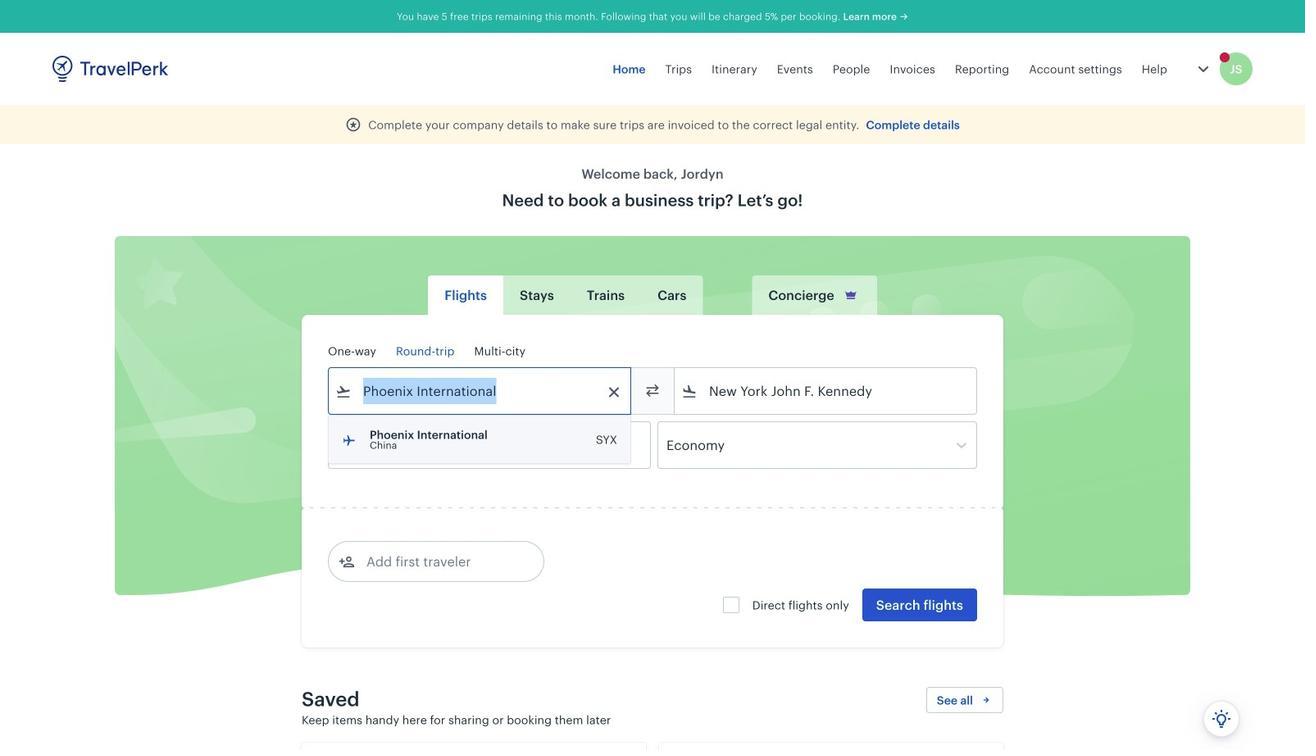 Task type: describe. For each thing, give the bounding box(es) containing it.
Depart text field
[[352, 422, 437, 468]]

Return text field
[[449, 422, 534, 468]]

From search field
[[352, 378, 609, 404]]



Task type: locate. For each thing, give the bounding box(es) containing it.
Add first traveler search field
[[355, 548, 525, 575]]

To search field
[[698, 378, 955, 404]]



